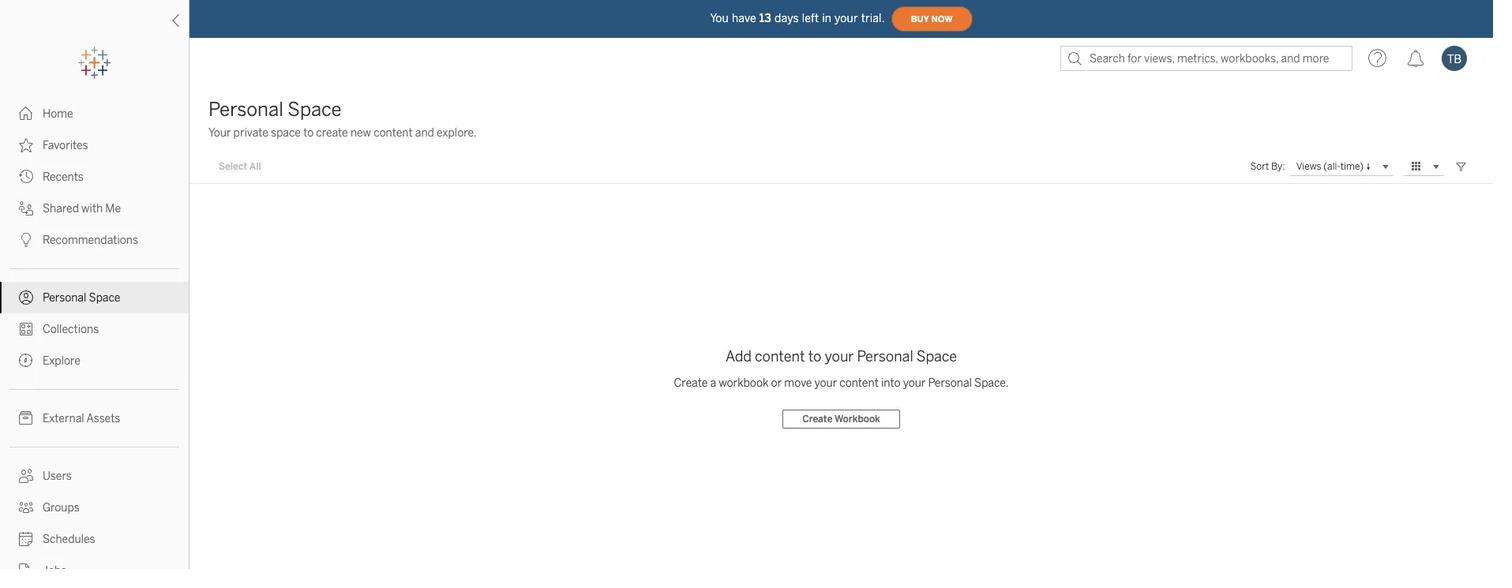 Task type: locate. For each thing, give the bounding box(es) containing it.
schedules
[[43, 533, 95, 546]]

1 horizontal spatial space
[[288, 98, 342, 121]]

by text only_f5he34f image inside home link
[[19, 107, 33, 121]]

by text only_f5he34f image inside recommendations link
[[19, 233, 33, 247]]

1 vertical spatial by text only_f5he34f image
[[19, 564, 33, 569]]

by text only_f5he34f image inside explore link
[[19, 354, 33, 368]]

create left workbook
[[802, 414, 833, 425]]

personal inside "link"
[[43, 291, 86, 305]]

by text only_f5he34f image inside users link
[[19, 469, 33, 483]]

space
[[271, 126, 301, 140]]

shared with me link
[[0, 193, 189, 224]]

buy
[[911, 14, 929, 24]]

collections link
[[0, 313, 189, 345]]

by text only_f5he34f image for schedules
[[19, 532, 33, 546]]

personal up private
[[208, 98, 283, 121]]

0 horizontal spatial content
[[374, 126, 413, 140]]

by text only_f5he34f image inside "external assets" link
[[19, 411, 33, 426]]

by text only_f5he34f image inside collections "link"
[[19, 322, 33, 336]]

2 by text only_f5he34f image from the top
[[19, 138, 33, 152]]

all
[[249, 161, 261, 172]]

10 by text only_f5he34f image from the top
[[19, 501, 33, 515]]

to right space
[[303, 126, 314, 140]]

0 vertical spatial create
[[674, 377, 708, 390]]

5 by text only_f5he34f image from the top
[[19, 291, 33, 305]]

by text only_f5he34f image for collections
[[19, 322, 33, 336]]

by text only_f5he34f image for shared with me
[[19, 201, 33, 216]]

create left a
[[674, 377, 708, 390]]

space inside personal space your private space to create new content and explore.
[[288, 98, 342, 121]]

buy now button
[[891, 6, 972, 32]]

0 vertical spatial to
[[303, 126, 314, 140]]

2 horizontal spatial content
[[840, 377, 879, 390]]

1 horizontal spatial create
[[802, 414, 833, 425]]

content
[[374, 126, 413, 140], [755, 348, 805, 366], [840, 377, 879, 390]]

new
[[350, 126, 371, 140]]

create
[[674, 377, 708, 390], [802, 414, 833, 425]]

by text only_f5he34f image down schedules link
[[19, 564, 33, 569]]

personal space
[[43, 291, 120, 305]]

by text only_f5he34f image left external
[[19, 411, 33, 426]]

by text only_f5he34f image inside schedules link
[[19, 532, 33, 546]]

by text only_f5he34f image inside shared with me link
[[19, 201, 33, 216]]

favorites
[[43, 139, 88, 152]]

0 vertical spatial by text only_f5he34f image
[[19, 233, 33, 247]]

personal space link
[[0, 282, 189, 313]]

users
[[43, 470, 72, 483]]

to inside personal space your private space to create new content and explore.
[[303, 126, 314, 140]]

by text only_f5he34f image for explore
[[19, 354, 33, 368]]

by text only_f5he34f image
[[19, 233, 33, 247], [19, 564, 33, 569]]

8 by text only_f5he34f image from the top
[[19, 411, 33, 426]]

6 by text only_f5he34f image from the top
[[19, 322, 33, 336]]

personal up collections
[[43, 291, 86, 305]]

1 by text only_f5he34f image from the top
[[19, 233, 33, 247]]

1 vertical spatial to
[[808, 348, 822, 366]]

1 horizontal spatial to
[[808, 348, 822, 366]]

to
[[303, 126, 314, 140], [808, 348, 822, 366]]

1 vertical spatial space
[[89, 291, 120, 305]]

shared
[[43, 202, 79, 216]]

content left and
[[374, 126, 413, 140]]

4 by text only_f5he34f image from the top
[[19, 201, 33, 216]]

personal left space.
[[928, 377, 972, 390]]

main navigation. press the up and down arrow keys to access links. element
[[0, 98, 189, 569]]

personal inside personal space your private space to create new content and explore.
[[208, 98, 283, 121]]

personal
[[208, 98, 283, 121], [43, 291, 86, 305], [857, 348, 913, 366], [928, 377, 972, 390]]

by text only_f5he34f image left personal space
[[19, 291, 33, 305]]

space
[[288, 98, 342, 121], [89, 291, 120, 305], [917, 348, 957, 366]]

by text only_f5he34f image left the schedules at the bottom left of page
[[19, 532, 33, 546]]

0 vertical spatial space
[[288, 98, 342, 121]]

by text only_f5he34f image left home at left top
[[19, 107, 33, 121]]

by text only_f5he34f image for favorites
[[19, 138, 33, 152]]

in
[[822, 11, 832, 25]]

by text only_f5he34f image inside groups link
[[19, 501, 33, 515]]

personal up into in the bottom right of the page
[[857, 348, 913, 366]]

select all button
[[208, 157, 271, 176]]

0 horizontal spatial to
[[303, 126, 314, 140]]

by text only_f5he34f image left recents in the left top of the page
[[19, 170, 33, 184]]

add
[[726, 348, 752, 366]]

explore
[[43, 355, 80, 368]]

9 by text only_f5he34f image from the top
[[19, 469, 33, 483]]

content inside personal space your private space to create new content and explore.
[[374, 126, 413, 140]]

select all
[[219, 161, 261, 172]]

space inside "link"
[[89, 291, 120, 305]]

1 by text only_f5he34f image from the top
[[19, 107, 33, 121]]

days
[[775, 11, 799, 25]]

0 horizontal spatial create
[[674, 377, 708, 390]]

external assets
[[43, 412, 120, 426]]

by text only_f5he34f image for users
[[19, 469, 33, 483]]

into
[[881, 377, 901, 390]]

me
[[105, 202, 121, 216]]

groups
[[43, 501, 80, 515]]

with
[[81, 202, 103, 216]]

your
[[835, 11, 858, 25], [825, 348, 854, 366], [814, 377, 837, 390], [903, 377, 926, 390]]

to up move
[[808, 348, 822, 366]]

0 horizontal spatial space
[[89, 291, 120, 305]]

create for create a workbook or move your content into your personal space.
[[674, 377, 708, 390]]

1 vertical spatial content
[[755, 348, 805, 366]]

by text only_f5he34f image inside recents link
[[19, 170, 33, 184]]

2 vertical spatial space
[[917, 348, 957, 366]]

external
[[43, 412, 84, 426]]

by text only_f5he34f image left favorites
[[19, 138, 33, 152]]

by text only_f5he34f image left users
[[19, 469, 33, 483]]

content left into in the bottom right of the page
[[840, 377, 879, 390]]

0 vertical spatial content
[[374, 126, 413, 140]]

content up or
[[755, 348, 805, 366]]

3 by text only_f5he34f image from the top
[[19, 170, 33, 184]]

left
[[802, 11, 819, 25]]

create inside button
[[802, 414, 833, 425]]

by text only_f5he34f image left shared
[[19, 201, 33, 216]]

11 by text only_f5he34f image from the top
[[19, 532, 33, 546]]

recents
[[43, 171, 84, 184]]

workbook
[[835, 414, 880, 425]]

you have 13 days left in your trial.
[[710, 11, 885, 25]]

by text only_f5he34f image
[[19, 107, 33, 121], [19, 138, 33, 152], [19, 170, 33, 184], [19, 201, 33, 216], [19, 291, 33, 305], [19, 322, 33, 336], [19, 354, 33, 368], [19, 411, 33, 426], [19, 469, 33, 483], [19, 501, 33, 515], [19, 532, 33, 546]]

by text only_f5he34f image inside 'favorites' 'link'
[[19, 138, 33, 152]]

7 by text only_f5he34f image from the top
[[19, 354, 33, 368]]

by text only_f5he34f image left collections
[[19, 322, 33, 336]]

1 vertical spatial create
[[802, 414, 833, 425]]

home
[[43, 107, 73, 121]]

by text only_f5he34f image left groups at the left bottom of page
[[19, 501, 33, 515]]

by text only_f5he34f image left recommendations
[[19, 233, 33, 247]]

by:
[[1271, 161, 1285, 172]]

create for create workbook
[[802, 414, 833, 425]]

by text only_f5he34f image left the explore
[[19, 354, 33, 368]]

explore.
[[437, 126, 477, 140]]

by text only_f5he34f image inside personal space "link"
[[19, 291, 33, 305]]



Task type: vqa. For each thing, say whether or not it's contained in the screenshot.
by text only_f5he34f image inside the 'shared with me' link
yes



Task type: describe. For each thing, give the bounding box(es) containing it.
a
[[710, 377, 716, 390]]

select
[[219, 161, 247, 172]]

explore link
[[0, 345, 189, 377]]

create workbook button
[[783, 410, 900, 429]]

add content to your personal space
[[726, 348, 957, 366]]

home link
[[0, 98, 189, 129]]

trial.
[[861, 11, 885, 25]]

2 by text only_f5he34f image from the top
[[19, 564, 33, 569]]

users link
[[0, 460, 189, 492]]

your right into in the bottom right of the page
[[903, 377, 926, 390]]

favorites link
[[0, 129, 189, 161]]

space.
[[974, 377, 1009, 390]]

Search for views, metrics, workbooks, and more text field
[[1060, 46, 1353, 71]]

navigation panel element
[[0, 47, 189, 569]]

13
[[759, 11, 771, 25]]

by text only_f5he34f image for groups
[[19, 501, 33, 515]]

external assets link
[[0, 403, 189, 434]]

you
[[710, 11, 729, 25]]

collections
[[43, 323, 99, 336]]

recommendations link
[[0, 224, 189, 256]]

sort
[[1250, 161, 1269, 172]]

have
[[732, 11, 756, 25]]

by text only_f5he34f image for external assets
[[19, 411, 33, 426]]

your right move
[[814, 377, 837, 390]]

groups link
[[0, 492, 189, 523]]

by text only_f5he34f image for personal space
[[19, 291, 33, 305]]

your right in
[[835, 11, 858, 25]]

2 horizontal spatial space
[[917, 348, 957, 366]]

assets
[[86, 412, 120, 426]]

buy now
[[911, 14, 953, 24]]

2 vertical spatial content
[[840, 377, 879, 390]]

or
[[771, 377, 782, 390]]

now
[[931, 14, 953, 24]]

create workbook
[[802, 414, 880, 425]]

and
[[415, 126, 434, 140]]

space for personal space
[[89, 291, 120, 305]]

space for personal space your private space to create new content and explore.
[[288, 98, 342, 121]]

create a workbook or move your content into your personal space.
[[674, 377, 1009, 390]]

recommendations
[[43, 234, 138, 247]]

by text only_f5he34f image for home
[[19, 107, 33, 121]]

personal space your private space to create new content and explore.
[[208, 98, 477, 140]]

your up create a workbook or move your content into your personal space.
[[825, 348, 854, 366]]

by text only_f5he34f image for recents
[[19, 170, 33, 184]]

move
[[784, 377, 812, 390]]

shared with me
[[43, 202, 121, 216]]

create
[[316, 126, 348, 140]]

workbook
[[719, 377, 769, 390]]

sort by:
[[1250, 161, 1285, 172]]

1 horizontal spatial content
[[755, 348, 805, 366]]

private
[[233, 126, 268, 140]]

your
[[208, 126, 231, 140]]

schedules link
[[0, 523, 189, 555]]

recents link
[[0, 161, 189, 193]]



